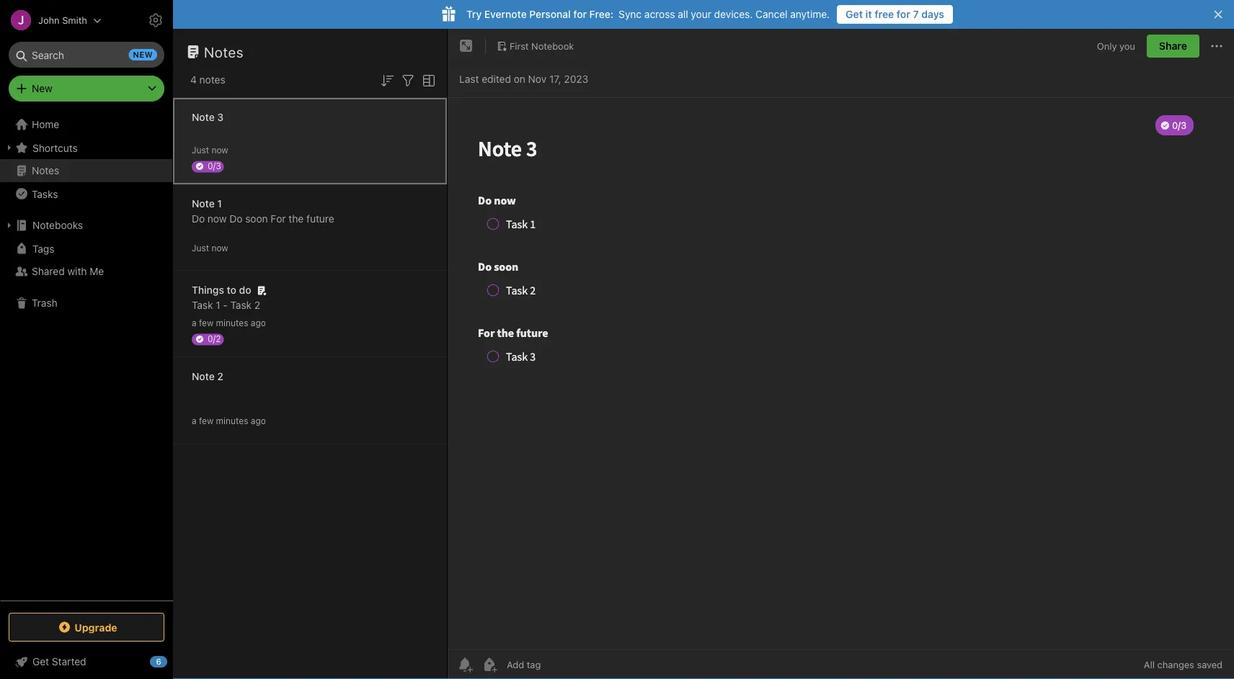Task type: describe. For each thing, give the bounding box(es) containing it.
days
[[922, 8, 945, 20]]

to
[[227, 284, 236, 296]]

Note Editor text field
[[448, 98, 1234, 650]]

1 few from the top
[[199, 318, 214, 328]]

1 for task
[[216, 300, 220, 311]]

note for note 2
[[192, 371, 215, 383]]

0/3
[[208, 161, 221, 171]]

more actions image
[[1208, 37, 1226, 55]]

-
[[223, 300, 228, 311]]

future
[[306, 213, 334, 225]]

get it free for 7 days
[[846, 8, 945, 20]]

tags
[[32, 243, 54, 255]]

edited
[[482, 73, 511, 85]]

2 vertical spatial now
[[212, 243, 228, 253]]

2 just from the top
[[192, 243, 209, 253]]

do
[[239, 284, 251, 296]]

get for get it free for 7 days
[[846, 8, 863, 20]]

note for note 1
[[192, 198, 215, 210]]

7
[[913, 8, 919, 20]]

try evernote personal for free: sync across all your devices. cancel anytime.
[[466, 8, 830, 20]]

Add tag field
[[505, 659, 614, 672]]

for
[[271, 213, 286, 225]]

upgrade button
[[9, 614, 164, 642]]

1 just from the top
[[192, 145, 209, 155]]

your
[[691, 8, 712, 20]]

1 just now from the top
[[192, 145, 228, 155]]

0 vertical spatial now
[[212, 145, 228, 155]]

shortcuts button
[[0, 136, 172, 159]]

soon
[[245, 213, 268, 225]]

6
[[156, 658, 161, 667]]

add tag image
[[481, 657, 498, 674]]

shortcuts
[[32, 142, 78, 154]]

new search field
[[19, 42, 157, 68]]

last edited on nov 17, 2023
[[459, 73, 589, 85]]

new button
[[9, 76, 164, 102]]

try
[[466, 8, 482, 20]]

0/2
[[208, 334, 221, 344]]

note for note 3
[[192, 111, 215, 123]]

2 minutes from the top
[[216, 416, 248, 426]]

home
[[32, 119, 59, 131]]

task 1 - task 2
[[192, 300, 260, 311]]

2 task from the left
[[230, 300, 252, 311]]

1 for note
[[217, 198, 222, 210]]

Sort options field
[[379, 71, 396, 89]]

do now do soon for the future
[[192, 213, 334, 225]]

2 a from the top
[[192, 416, 197, 426]]

0 horizontal spatial 2
[[217, 371, 223, 383]]

john
[[38, 15, 60, 26]]

1 vertical spatial now
[[208, 213, 227, 225]]

home link
[[0, 113, 173, 136]]

notebooks link
[[0, 214, 172, 237]]

2 a few minutes ago from the top
[[192, 416, 266, 426]]

new
[[133, 50, 153, 59]]

share
[[1159, 40, 1188, 52]]

evernote
[[484, 8, 527, 20]]

2 do from the left
[[229, 213, 243, 225]]

first notebook
[[510, 40, 574, 51]]

2 few from the top
[[199, 416, 214, 426]]

smith
[[62, 15, 87, 26]]

changes
[[1158, 660, 1195, 671]]

last
[[459, 73, 479, 85]]

for for free:
[[573, 8, 587, 20]]

new
[[32, 83, 52, 94]]

1 horizontal spatial 2
[[254, 300, 260, 311]]

notes
[[199, 74, 225, 86]]

notes link
[[0, 159, 172, 182]]

1 a few minutes ago from the top
[[192, 318, 266, 328]]

notes inside notes link
[[32, 165, 59, 177]]

trash link
[[0, 292, 172, 315]]

it
[[866, 8, 872, 20]]

nov
[[528, 73, 547, 85]]



Task type: vqa. For each thing, say whether or not it's contained in the screenshot.
the bottommost '1'
yes



Task type: locate. For each thing, give the bounding box(es) containing it.
1 a from the top
[[192, 318, 197, 328]]

notes up tasks
[[32, 165, 59, 177]]

now up things to do
[[212, 243, 228, 253]]

just now
[[192, 145, 228, 155], [192, 243, 228, 253]]

More actions field
[[1208, 35, 1226, 58]]

shared
[[32, 266, 65, 278]]

1 down 0/3
[[217, 198, 222, 210]]

1 vertical spatial ago
[[251, 416, 266, 426]]

note 2
[[192, 371, 223, 383]]

1 vertical spatial notes
[[32, 165, 59, 177]]

17,
[[549, 73, 561, 85]]

a
[[192, 318, 197, 328], [192, 416, 197, 426]]

john smith
[[38, 15, 87, 26]]

0 vertical spatial note
[[192, 111, 215, 123]]

note 3
[[192, 111, 224, 123]]

1 vertical spatial a few minutes ago
[[192, 416, 266, 426]]

2 ago from the top
[[251, 416, 266, 426]]

tasks button
[[0, 182, 172, 205]]

do down the note 1
[[192, 213, 205, 225]]

expand note image
[[458, 37, 475, 55]]

1
[[217, 198, 222, 210], [216, 300, 220, 311]]

first
[[510, 40, 529, 51]]

you
[[1120, 41, 1136, 51]]

Add filters field
[[399, 71, 417, 89]]

1 horizontal spatial for
[[897, 8, 911, 20]]

notebook
[[531, 40, 574, 51]]

0 horizontal spatial do
[[192, 213, 205, 225]]

settings image
[[147, 12, 164, 29]]

0 vertical spatial a few minutes ago
[[192, 318, 266, 328]]

1 ago from the top
[[251, 318, 266, 328]]

personal
[[530, 8, 571, 20]]

1 vertical spatial 2
[[217, 371, 223, 383]]

now up 0/3
[[212, 145, 228, 155]]

notes up notes
[[204, 43, 244, 60]]

get inside button
[[846, 8, 863, 20]]

1 vertical spatial get
[[32, 656, 49, 668]]

1 horizontal spatial do
[[229, 213, 243, 225]]

add a reminder image
[[456, 657, 474, 674]]

2 down 0/2
[[217, 371, 223, 383]]

just
[[192, 145, 209, 155], [192, 243, 209, 253]]

2 right -
[[254, 300, 260, 311]]

share button
[[1147, 35, 1200, 58]]

cancel
[[756, 8, 788, 20]]

0 vertical spatial just
[[192, 145, 209, 155]]

do
[[192, 213, 205, 225], [229, 213, 243, 225]]

with
[[67, 266, 87, 278]]

shared with me link
[[0, 260, 172, 283]]

task down things
[[192, 300, 213, 311]]

a few minutes ago
[[192, 318, 266, 328], [192, 416, 266, 426]]

0 vertical spatial a
[[192, 318, 197, 328]]

0 vertical spatial 1
[[217, 198, 222, 210]]

1 vertical spatial just
[[192, 243, 209, 253]]

only
[[1097, 41, 1117, 51]]

free:
[[590, 8, 614, 20]]

just up 0/3
[[192, 145, 209, 155]]

just up things
[[192, 243, 209, 253]]

1 horizontal spatial notes
[[204, 43, 244, 60]]

1 horizontal spatial get
[[846, 8, 863, 20]]

View options field
[[417, 71, 438, 89]]

devices.
[[714, 8, 753, 20]]

add filters image
[[399, 72, 417, 89]]

4
[[190, 74, 197, 86]]

click to collapse image
[[168, 653, 178, 671]]

a down things
[[192, 318, 197, 328]]

just now up things
[[192, 243, 228, 253]]

started
[[52, 656, 86, 668]]

1 note from the top
[[192, 111, 215, 123]]

a down note 2
[[192, 416, 197, 426]]

get inside help and learning task checklist field
[[32, 656, 49, 668]]

2 vertical spatial note
[[192, 371, 215, 383]]

expand notebooks image
[[4, 220, 15, 231]]

Account field
[[0, 6, 102, 35]]

me
[[90, 266, 104, 278]]

all
[[1144, 660, 1155, 671]]

all changes saved
[[1144, 660, 1223, 671]]

0 horizontal spatial notes
[[32, 165, 59, 177]]

0 vertical spatial just now
[[192, 145, 228, 155]]

tree
[[0, 113, 173, 601]]

trash
[[32, 297, 57, 309]]

0 vertical spatial ago
[[251, 318, 266, 328]]

for inside button
[[897, 8, 911, 20]]

get for get started
[[32, 656, 49, 668]]

2 for from the left
[[897, 8, 911, 20]]

few up 0/2
[[199, 318, 214, 328]]

get it free for 7 days button
[[837, 5, 953, 24]]

0 vertical spatial 2
[[254, 300, 260, 311]]

for for 7
[[897, 8, 911, 20]]

a few minutes ago down note 2
[[192, 416, 266, 426]]

0 horizontal spatial task
[[192, 300, 213, 311]]

do left soon at the left top
[[229, 213, 243, 225]]

across
[[645, 8, 675, 20]]

anytime.
[[790, 8, 830, 20]]

things to do
[[192, 284, 251, 296]]

shared with me
[[32, 266, 104, 278]]

get started
[[32, 656, 86, 668]]

saved
[[1197, 660, 1223, 671]]

3 note from the top
[[192, 371, 215, 383]]

for left free:
[[573, 8, 587, 20]]

2 note from the top
[[192, 198, 215, 210]]

for left 7
[[897, 8, 911, 20]]

note window element
[[448, 29, 1234, 680]]

1 vertical spatial just now
[[192, 243, 228, 253]]

free
[[875, 8, 894, 20]]

1 task from the left
[[192, 300, 213, 311]]

sync
[[619, 8, 642, 20]]

get left it
[[846, 8, 863, 20]]

get
[[846, 8, 863, 20], [32, 656, 49, 668]]

notebooks
[[32, 220, 83, 231]]

minutes down note 2
[[216, 416, 248, 426]]

note
[[192, 111, 215, 123], [192, 198, 215, 210], [192, 371, 215, 383]]

Search text field
[[19, 42, 154, 68]]

2 just now from the top
[[192, 243, 228, 253]]

just now up 0/3
[[192, 145, 228, 155]]

1 horizontal spatial task
[[230, 300, 252, 311]]

tree containing home
[[0, 113, 173, 601]]

first notebook button
[[492, 36, 579, 56]]

Help and Learning task checklist field
[[0, 651, 173, 674]]

note down 0/3
[[192, 198, 215, 210]]

0 horizontal spatial for
[[573, 8, 587, 20]]

task down do
[[230, 300, 252, 311]]

get left started
[[32, 656, 49, 668]]

0 vertical spatial notes
[[204, 43, 244, 60]]

on
[[514, 73, 526, 85]]

now down the note 1
[[208, 213, 227, 225]]

few down note 2
[[199, 416, 214, 426]]

task
[[192, 300, 213, 311], [230, 300, 252, 311]]

things
[[192, 284, 224, 296]]

2023
[[564, 73, 589, 85]]

0 vertical spatial minutes
[[216, 318, 248, 328]]

0 vertical spatial get
[[846, 8, 863, 20]]

3
[[217, 111, 224, 123]]

all
[[678, 8, 688, 20]]

only you
[[1097, 41, 1136, 51]]

tags button
[[0, 237, 172, 260]]

minutes
[[216, 318, 248, 328], [216, 416, 248, 426]]

notes
[[204, 43, 244, 60], [32, 165, 59, 177]]

1 left -
[[216, 300, 220, 311]]

1 vertical spatial minutes
[[216, 416, 248, 426]]

tasks
[[32, 188, 58, 200]]

note left the '3'
[[192, 111, 215, 123]]

minutes down task 1 - task 2
[[216, 318, 248, 328]]

1 for from the left
[[573, 8, 587, 20]]

note down 0/2
[[192, 371, 215, 383]]

1 do from the left
[[192, 213, 205, 225]]

1 vertical spatial note
[[192, 198, 215, 210]]

a few minutes ago down task 1 - task 2
[[192, 318, 266, 328]]

1 vertical spatial a
[[192, 416, 197, 426]]

note 1
[[192, 198, 222, 210]]

1 minutes from the top
[[216, 318, 248, 328]]

upgrade
[[74, 622, 117, 634]]

0 horizontal spatial get
[[32, 656, 49, 668]]

2
[[254, 300, 260, 311], [217, 371, 223, 383]]

ago
[[251, 318, 266, 328], [251, 416, 266, 426]]

few
[[199, 318, 214, 328], [199, 416, 214, 426]]

the
[[289, 213, 304, 225]]

4 notes
[[190, 74, 225, 86]]

for
[[573, 8, 587, 20], [897, 8, 911, 20]]

1 vertical spatial 1
[[216, 300, 220, 311]]

0 vertical spatial few
[[199, 318, 214, 328]]

1 vertical spatial few
[[199, 416, 214, 426]]



